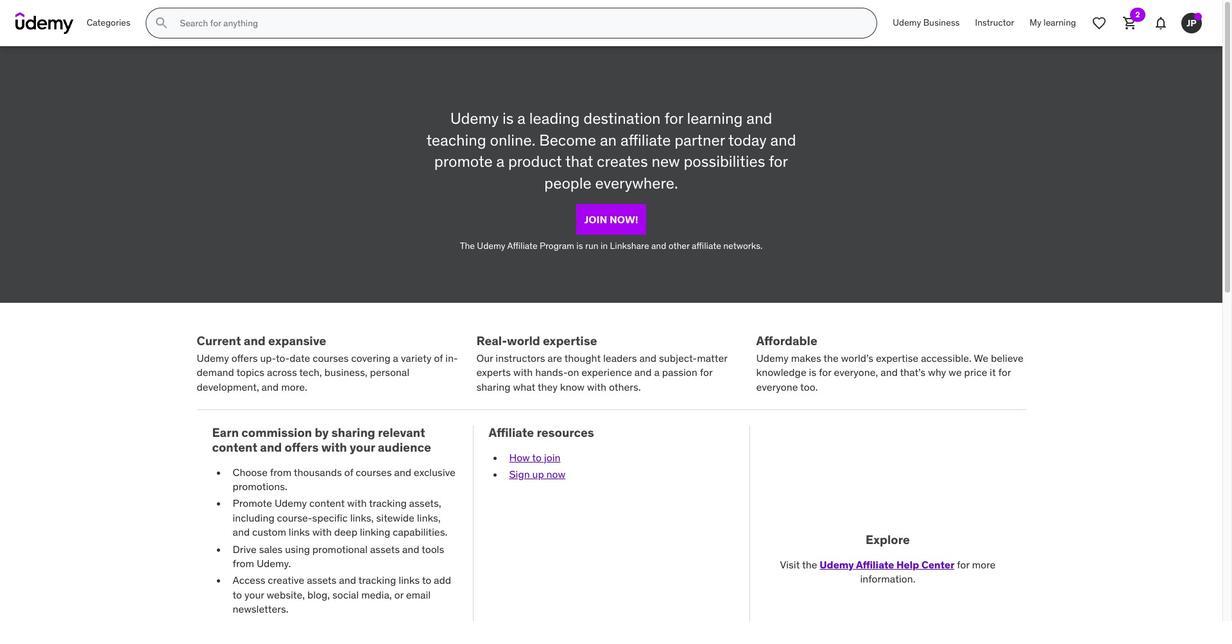 Task type: describe. For each thing, give the bounding box(es) containing it.
0 horizontal spatial the
[[802, 558, 817, 571]]

subject-
[[659, 352, 697, 364]]

including
[[233, 511, 274, 524]]

0 vertical spatial from
[[270, 466, 292, 478]]

custom
[[252, 526, 286, 539]]

everyone
[[756, 380, 798, 393]]

add
[[434, 574, 451, 587]]

and down audience
[[394, 466, 411, 478]]

access
[[233, 574, 265, 587]]

expertise inside the affordable udemy makes the world's expertise accessible. we believe knowledge is for everyone, and that's why we price it for everyone too.
[[876, 352, 919, 364]]

matter
[[697, 352, 728, 364]]

a inside real-world expertise our instructors are thought leaders and subject-matter experts with hands-on experience and a passion for sharing what they know with others.
[[654, 366, 660, 379]]

by
[[315, 425, 329, 440]]

is inside the affordable udemy makes the world's expertise accessible. we believe knowledge is for everyone, and that's why we price it for everyone too.
[[809, 366, 816, 379]]

expertise inside real-world expertise our instructors are thought leaders and subject-matter experts with hands-on experience and a passion for sharing what they know with others.
[[543, 333, 597, 348]]

up-
[[260, 352, 276, 364]]

my learning
[[1030, 17, 1076, 28]]

possibilities
[[684, 152, 765, 171]]

leading
[[529, 108, 580, 128]]

are
[[548, 352, 562, 364]]

instructor
[[975, 17, 1014, 28]]

business
[[923, 17, 960, 28]]

to inside how to join sign up now
[[532, 451, 542, 464]]

and up others.
[[635, 366, 652, 379]]

tools
[[422, 543, 444, 555]]

others.
[[609, 380, 641, 393]]

join now!
[[584, 213, 638, 226]]

business,
[[324, 366, 367, 379]]

website,
[[267, 588, 305, 601]]

promote
[[233, 497, 272, 510]]

how to join sign up now
[[509, 451, 566, 481]]

expansive
[[268, 333, 326, 348]]

drive
[[233, 543, 257, 555]]

they
[[538, 380, 558, 393]]

and up today
[[747, 108, 772, 128]]

and up drive
[[233, 526, 250, 539]]

makes
[[791, 352, 821, 364]]

promotional
[[312, 543, 368, 555]]

for inside for more information.
[[957, 558, 970, 571]]

date
[[290, 352, 310, 364]]

now
[[547, 468, 566, 481]]

content inside choose from thousands of courses and exclusive promotions. promote udemy content with tracking assets, including course-specific links, sitewide links, and custom links with deep linking capabilities. drive sales using promotional assets and tools from udemy. access creative assets and tracking links to add to your website, blog, social media, or email newsletters.
[[309, 497, 345, 510]]

how
[[509, 451, 530, 464]]

product
[[508, 152, 562, 171]]

2 link
[[1115, 8, 1146, 39]]

1 horizontal spatial is
[[577, 240, 583, 252]]

assets,
[[409, 497, 441, 510]]

everywhere.
[[595, 173, 678, 193]]

content inside earn commission by sharing relevant content and offers with your audience
[[212, 439, 257, 455]]

for more information.
[[860, 558, 996, 585]]

world
[[507, 333, 540, 348]]

explore
[[866, 532, 910, 547]]

shopping cart with 2 items image
[[1122, 15, 1138, 31]]

and inside the affordable udemy makes the world's expertise accessible. we believe knowledge is for everyone, and that's why we price it for everyone too.
[[881, 366, 898, 379]]

offers inside earn commission by sharing relevant content and offers with your audience
[[285, 439, 319, 455]]

with up what
[[513, 366, 533, 379]]

sign
[[509, 468, 530, 481]]

visit the udemy affiliate help center
[[780, 558, 955, 571]]

categories
[[87, 17, 131, 28]]

on
[[568, 366, 579, 379]]

across
[[267, 366, 297, 379]]

of inside current and expansive udemy offers up-to-date courses covering a variety of in- demand topics across tech, business, personal development, and more.
[[434, 352, 443, 364]]

that
[[565, 152, 593, 171]]

and right today
[[770, 130, 796, 150]]

and left other at the right of page
[[651, 240, 666, 252]]

learning inside udemy is a leading destination for learning and teaching online. become an affiliate partner today and promote a product that creates new possibilities for people everywhere.
[[687, 108, 743, 128]]

of inside choose from thousands of courses and exclusive promotions. promote udemy content with tracking assets, including course-specific links, sitewide links, and custom links with deep linking capabilities. drive sales using promotional assets and tools from udemy. access creative assets and tracking links to add to your website, blog, social media, or email newsletters.
[[344, 466, 353, 478]]

and right the leaders
[[639, 352, 657, 364]]

partner
[[675, 130, 725, 150]]

1 links, from the left
[[350, 511, 374, 524]]

more.
[[281, 380, 307, 393]]

creative
[[268, 574, 304, 587]]

the inside the affordable udemy makes the world's expertise accessible. we believe knowledge is for everyone, and that's why we price it for everyone too.
[[824, 352, 839, 364]]

course-
[[277, 511, 312, 524]]

a down the online.
[[496, 152, 505, 171]]

offers inside current and expansive udemy offers up-to-date courses covering a variety of in- demand topics across tech, business, personal development, and more.
[[232, 352, 258, 364]]

0 horizontal spatial links
[[289, 526, 310, 539]]

promotions.
[[233, 480, 287, 493]]

your inside choose from thousands of courses and exclusive promotions. promote udemy content with tracking assets, including course-specific links, sitewide links, and custom links with deep linking capabilities. drive sales using promotional assets and tools from udemy. access creative assets and tracking links to add to your website, blog, social media, or email newsletters.
[[244, 588, 264, 601]]

earn
[[212, 425, 239, 440]]

affiliate inside udemy is a leading destination for learning and teaching online. become an affiliate partner today and promote a product that creates new possibilities for people everywhere.
[[621, 130, 671, 150]]

specific
[[312, 511, 348, 524]]

capabilities.
[[393, 526, 448, 539]]

current and expansive udemy offers up-to-date courses covering a variety of in- demand topics across tech, business, personal development, and more.
[[197, 333, 458, 393]]

udemy inside udemy is a leading destination for learning and teaching online. become an affiliate partner today and promote a product that creates new possibilities for people everywhere.
[[450, 108, 499, 128]]

knowledge
[[756, 366, 807, 379]]

center
[[922, 558, 955, 571]]

real-
[[477, 333, 507, 348]]

udemy left business
[[893, 17, 921, 28]]

experience
[[582, 366, 632, 379]]

in
[[601, 240, 608, 252]]

how to join link
[[509, 451, 561, 464]]

the
[[460, 240, 475, 252]]

is inside udemy is a leading destination for learning and teaching online. become an affiliate partner today and promote a product that creates new possibilities for people everywhere.
[[503, 108, 514, 128]]

instructor link
[[968, 8, 1022, 39]]

for right it
[[998, 366, 1011, 379]]

instructors
[[496, 352, 545, 364]]

with up "specific"
[[347, 497, 367, 510]]

sharing inside real-world expertise our instructors are thought leaders and subject-matter experts with hands-on experience and a passion for sharing what they know with others.
[[477, 380, 511, 393]]

exclusive
[[414, 466, 456, 478]]

udemy inside current and expansive udemy offers up-to-date courses covering a variety of in- demand topics across tech, business, personal development, and more.
[[197, 352, 229, 364]]

tech,
[[299, 366, 322, 379]]

why
[[928, 366, 946, 379]]

we
[[949, 366, 962, 379]]

resources
[[537, 425, 594, 440]]

udemy.
[[257, 557, 291, 570]]

0 vertical spatial tracking
[[369, 497, 407, 510]]

networks.
[[723, 240, 763, 252]]

your inside earn commission by sharing relevant content and offers with your audience
[[350, 439, 375, 455]]

2 links, from the left
[[417, 511, 441, 524]]

0 vertical spatial learning
[[1044, 17, 1076, 28]]

with down experience
[[587, 380, 607, 393]]

sign up now link
[[509, 468, 566, 481]]

newsletters.
[[233, 603, 288, 616]]

an
[[600, 130, 617, 150]]

accessible.
[[921, 352, 972, 364]]

with inside earn commission by sharing relevant content and offers with your audience
[[321, 439, 347, 455]]

udemy right visit
[[820, 558, 854, 571]]



Task type: locate. For each thing, give the bounding box(es) containing it.
0 vertical spatial to
[[532, 451, 542, 464]]

world's
[[841, 352, 874, 364]]

0 vertical spatial assets
[[370, 543, 400, 555]]

what
[[513, 380, 535, 393]]

0 vertical spatial affiliate
[[507, 240, 538, 252]]

1 vertical spatial tracking
[[358, 574, 396, 587]]

1 vertical spatial links
[[399, 574, 420, 587]]

udemy inside choose from thousands of courses and exclusive promotions. promote udemy content with tracking assets, including course-specific links, sitewide links, and custom links with deep linking capabilities. drive sales using promotional assets and tools from udemy. access creative assets and tracking links to add to your website, blog, social media, or email newsletters.
[[275, 497, 307, 510]]

1 vertical spatial sharing
[[332, 425, 375, 440]]

affiliate
[[621, 130, 671, 150], [692, 240, 721, 252]]

0 horizontal spatial is
[[503, 108, 514, 128]]

the
[[824, 352, 839, 364], [802, 558, 817, 571]]

udemy inside the affordable udemy makes the world's expertise accessible. we believe knowledge is for everyone, and that's why we price it for everyone too.
[[756, 352, 789, 364]]

a
[[517, 108, 526, 128], [496, 152, 505, 171], [393, 352, 398, 364], [654, 366, 660, 379]]

1 horizontal spatial affiliate
[[692, 240, 721, 252]]

experts
[[477, 366, 511, 379]]

0 horizontal spatial offers
[[232, 352, 258, 364]]

a up the online.
[[517, 108, 526, 128]]

1 vertical spatial to
[[422, 574, 431, 587]]

1 horizontal spatial the
[[824, 352, 839, 364]]

1 horizontal spatial expertise
[[876, 352, 919, 364]]

and down across
[[262, 380, 279, 393]]

earn commission by sharing relevant content and offers with your audience
[[212, 425, 431, 455]]

learning right my
[[1044, 17, 1076, 28]]

udemy business
[[893, 17, 960, 28]]

demand
[[197, 366, 234, 379]]

0 horizontal spatial of
[[344, 466, 353, 478]]

notifications image
[[1153, 15, 1169, 31]]

of left in-
[[434, 352, 443, 364]]

creates
[[597, 152, 648, 171]]

links, up linking
[[350, 511, 374, 524]]

udemy right the
[[477, 240, 505, 252]]

passion
[[662, 366, 697, 379]]

links up email
[[399, 574, 420, 587]]

1 horizontal spatial courses
[[356, 466, 392, 478]]

links
[[289, 526, 310, 539], [399, 574, 420, 587]]

linkshare
[[610, 240, 649, 252]]

sales
[[259, 543, 283, 555]]

jp
[[1187, 17, 1197, 29]]

1 horizontal spatial offers
[[285, 439, 319, 455]]

1 vertical spatial learning
[[687, 108, 743, 128]]

courses up business,
[[313, 352, 349, 364]]

the right makes
[[824, 352, 839, 364]]

2 horizontal spatial is
[[809, 366, 816, 379]]

udemy up course-
[[275, 497, 307, 510]]

submit search image
[[154, 15, 170, 31]]

to left join
[[532, 451, 542, 464]]

wishlist image
[[1092, 15, 1107, 31]]

affordable
[[756, 333, 818, 348]]

leaders
[[603, 352, 637, 364]]

Search for anything text field
[[177, 12, 861, 34]]

everyone,
[[834, 366, 878, 379]]

more
[[972, 558, 996, 571]]

up
[[532, 468, 544, 481]]

commission
[[241, 425, 312, 440]]

0 horizontal spatial links,
[[350, 511, 374, 524]]

affiliate right other at the right of page
[[692, 240, 721, 252]]

tracking up the sitewide
[[369, 497, 407, 510]]

courses down audience
[[356, 466, 392, 478]]

udemy up teaching
[[450, 108, 499, 128]]

0 vertical spatial sharing
[[477, 380, 511, 393]]

offers
[[232, 352, 258, 364], [285, 439, 319, 455]]

1 horizontal spatial from
[[270, 466, 292, 478]]

for left more
[[957, 558, 970, 571]]

know
[[560, 380, 585, 393]]

0 horizontal spatial content
[[212, 439, 257, 455]]

other
[[669, 240, 690, 252]]

that's
[[900, 366, 926, 379]]

is left run
[[577, 240, 583, 252]]

and down capabilities. on the bottom
[[402, 543, 419, 555]]

to-
[[276, 352, 290, 364]]

1 vertical spatial affiliate
[[489, 425, 534, 440]]

personal
[[370, 366, 410, 379]]

0 vertical spatial is
[[503, 108, 514, 128]]

and up social on the bottom of page
[[339, 574, 356, 587]]

for down the matter
[[700, 366, 713, 379]]

promote
[[434, 152, 493, 171]]

offers up topics
[[232, 352, 258, 364]]

topics
[[236, 366, 264, 379]]

your left relevant
[[350, 439, 375, 455]]

affiliate up information.
[[856, 558, 894, 571]]

sharing right by
[[332, 425, 375, 440]]

program
[[540, 240, 574, 252]]

1 vertical spatial offers
[[285, 439, 319, 455]]

1 vertical spatial assets
[[307, 574, 337, 587]]

price
[[964, 366, 987, 379]]

from down drive
[[233, 557, 254, 570]]

audience
[[378, 439, 431, 455]]

0 horizontal spatial your
[[244, 588, 264, 601]]

jp link
[[1176, 8, 1207, 39]]

1 horizontal spatial learning
[[1044, 17, 1076, 28]]

affiliate resources
[[489, 425, 594, 440]]

courses inside current and expansive udemy offers up-to-date courses covering a variety of in- demand topics across tech, business, personal development, and more.
[[313, 352, 349, 364]]

deep
[[334, 526, 357, 539]]

affordable udemy makes the world's expertise accessible. we believe knowledge is for everyone, and that's why we price it for everyone too.
[[756, 333, 1024, 393]]

thousands
[[294, 466, 342, 478]]

udemy is a leading destination for learning and teaching online. become an affiliate partner today and promote a product that creates new possibilities for people everywhere.
[[426, 108, 796, 193]]

offers up thousands at the bottom left of page
[[285, 439, 319, 455]]

1 vertical spatial content
[[309, 497, 345, 510]]

1 horizontal spatial assets
[[370, 543, 400, 555]]

0 horizontal spatial affiliate
[[621, 130, 671, 150]]

1 vertical spatial from
[[233, 557, 254, 570]]

2 vertical spatial affiliate
[[856, 558, 894, 571]]

development,
[[197, 380, 259, 393]]

sharing down the experts
[[477, 380, 511, 393]]

from
[[270, 466, 292, 478], [233, 557, 254, 570]]

join now! link
[[577, 204, 646, 235]]

of
[[434, 352, 443, 364], [344, 466, 353, 478]]

1 vertical spatial affiliate
[[692, 240, 721, 252]]

udemy up knowledge
[[756, 352, 789, 364]]

expertise
[[543, 333, 597, 348], [876, 352, 919, 364]]

a left 'passion'
[[654, 366, 660, 379]]

0 vertical spatial affiliate
[[621, 130, 671, 150]]

learning up partner
[[687, 108, 743, 128]]

for right "possibilities"
[[769, 152, 788, 171]]

udemy affiliate help center link
[[820, 558, 955, 571]]

links, down assets,
[[417, 511, 441, 524]]

the right visit
[[802, 558, 817, 571]]

your
[[350, 439, 375, 455], [244, 588, 264, 601]]

0 vertical spatial of
[[434, 352, 443, 364]]

information.
[[860, 573, 916, 585]]

0 horizontal spatial learning
[[687, 108, 743, 128]]

a inside current and expansive udemy offers up-to-date courses covering a variety of in- demand topics across tech, business, personal development, and more.
[[393, 352, 398, 364]]

1 horizontal spatial to
[[422, 574, 431, 587]]

udemy
[[893, 17, 921, 28], [450, 108, 499, 128], [477, 240, 505, 252], [197, 352, 229, 364], [756, 352, 789, 364], [275, 497, 307, 510], [820, 558, 854, 571]]

courses inside choose from thousands of courses and exclusive promotions. promote udemy content with tracking assets, including course-specific links, sitewide links, and custom links with deep linking capabilities. drive sales using promotional assets and tools from udemy. access creative assets and tracking links to add to your website, blog, social media, or email newsletters.
[[356, 466, 392, 478]]

0 horizontal spatial expertise
[[543, 333, 597, 348]]

udemy up demand
[[197, 352, 229, 364]]

expertise up thought
[[543, 333, 597, 348]]

is up the online.
[[503, 108, 514, 128]]

1 horizontal spatial links,
[[417, 511, 441, 524]]

and inside earn commission by sharing relevant content and offers with your audience
[[260, 439, 282, 455]]

2 horizontal spatial to
[[532, 451, 542, 464]]

become
[[539, 130, 596, 150]]

it
[[990, 366, 996, 379]]

1 vertical spatial your
[[244, 588, 264, 601]]

0 horizontal spatial courses
[[313, 352, 349, 364]]

categories button
[[79, 8, 138, 39]]

in-
[[445, 352, 458, 364]]

media,
[[361, 588, 392, 601]]

2 vertical spatial is
[[809, 366, 816, 379]]

1 horizontal spatial links
[[399, 574, 420, 587]]

udemy image
[[15, 12, 74, 34]]

now!
[[610, 213, 638, 226]]

tracking up media,
[[358, 574, 396, 587]]

content up choose
[[212, 439, 257, 455]]

choose from thousands of courses and exclusive promotions. promote udemy content with tracking assets, including course-specific links, sitewide links, and custom links with deep linking capabilities. drive sales using promotional assets and tools from udemy. access creative assets and tracking links to add to your website, blog, social media, or email newsletters.
[[233, 466, 456, 616]]

0 vertical spatial offers
[[232, 352, 258, 364]]

content up "specific"
[[309, 497, 345, 510]]

a up personal
[[393, 352, 398, 364]]

your down access
[[244, 588, 264, 601]]

with up thousands at the bottom left of page
[[321, 439, 347, 455]]

0 horizontal spatial to
[[233, 588, 242, 601]]

1 vertical spatial the
[[802, 558, 817, 571]]

thought
[[565, 352, 601, 364]]

and up up-
[[244, 333, 266, 348]]

sharing
[[477, 380, 511, 393], [332, 425, 375, 440]]

1 vertical spatial courses
[[356, 466, 392, 478]]

join
[[544, 451, 561, 464]]

links,
[[350, 511, 374, 524], [417, 511, 441, 524]]

and up choose
[[260, 439, 282, 455]]

and left "that's"
[[881, 366, 898, 379]]

assets up blog,
[[307, 574, 337, 587]]

covering
[[351, 352, 391, 364]]

for up partner
[[664, 108, 683, 128]]

for down makes
[[819, 366, 832, 379]]

0 horizontal spatial from
[[233, 557, 254, 570]]

teaching
[[426, 130, 486, 150]]

1 vertical spatial of
[[344, 466, 353, 478]]

0 vertical spatial expertise
[[543, 333, 597, 348]]

1 horizontal spatial sharing
[[477, 380, 511, 393]]

my
[[1030, 17, 1042, 28]]

links down course-
[[289, 526, 310, 539]]

0 vertical spatial links
[[289, 526, 310, 539]]

affiliate left program
[[507, 240, 538, 252]]

from up promotions.
[[270, 466, 292, 478]]

we
[[974, 352, 989, 364]]

email
[[406, 588, 431, 601]]

with down "specific"
[[312, 526, 332, 539]]

1 horizontal spatial of
[[434, 352, 443, 364]]

for inside real-world expertise our instructors are thought leaders and subject-matter experts with hands-on experience and a passion for sharing what they know with others.
[[700, 366, 713, 379]]

blog,
[[307, 588, 330, 601]]

0 horizontal spatial sharing
[[332, 425, 375, 440]]

0 vertical spatial the
[[824, 352, 839, 364]]

0 vertical spatial courses
[[313, 352, 349, 364]]

social
[[332, 588, 359, 601]]

visit
[[780, 558, 800, 571]]

sharing inside earn commission by sharing relevant content and offers with your audience
[[332, 425, 375, 440]]

join
[[584, 213, 607, 226]]

of right thousands at the bottom left of page
[[344, 466, 353, 478]]

1 vertical spatial expertise
[[876, 352, 919, 364]]

you have alerts image
[[1194, 13, 1202, 21]]

is
[[503, 108, 514, 128], [577, 240, 583, 252], [809, 366, 816, 379]]

0 horizontal spatial assets
[[307, 574, 337, 587]]

affiliate up how at the bottom
[[489, 425, 534, 440]]

2 vertical spatial to
[[233, 588, 242, 601]]

expertise up "that's"
[[876, 352, 919, 364]]

0 vertical spatial your
[[350, 439, 375, 455]]

hands-
[[535, 366, 568, 379]]

0 vertical spatial content
[[212, 439, 257, 455]]

assets down linking
[[370, 543, 400, 555]]

destination
[[584, 108, 661, 128]]

affiliate up new
[[621, 130, 671, 150]]

believe
[[991, 352, 1024, 364]]

the udemy affiliate program is run in linkshare and other affiliate networks.
[[460, 240, 763, 252]]

1 horizontal spatial content
[[309, 497, 345, 510]]

content
[[212, 439, 257, 455], [309, 497, 345, 510]]

is up "too."
[[809, 366, 816, 379]]

to left 'add'
[[422, 574, 431, 587]]

to down access
[[233, 588, 242, 601]]

udemy business link
[[885, 8, 968, 39]]

learning
[[1044, 17, 1076, 28], [687, 108, 743, 128]]

sitewide
[[376, 511, 414, 524]]

1 vertical spatial is
[[577, 240, 583, 252]]

my learning link
[[1022, 8, 1084, 39]]

1 horizontal spatial your
[[350, 439, 375, 455]]



Task type: vqa. For each thing, say whether or not it's contained in the screenshot.
course,
no



